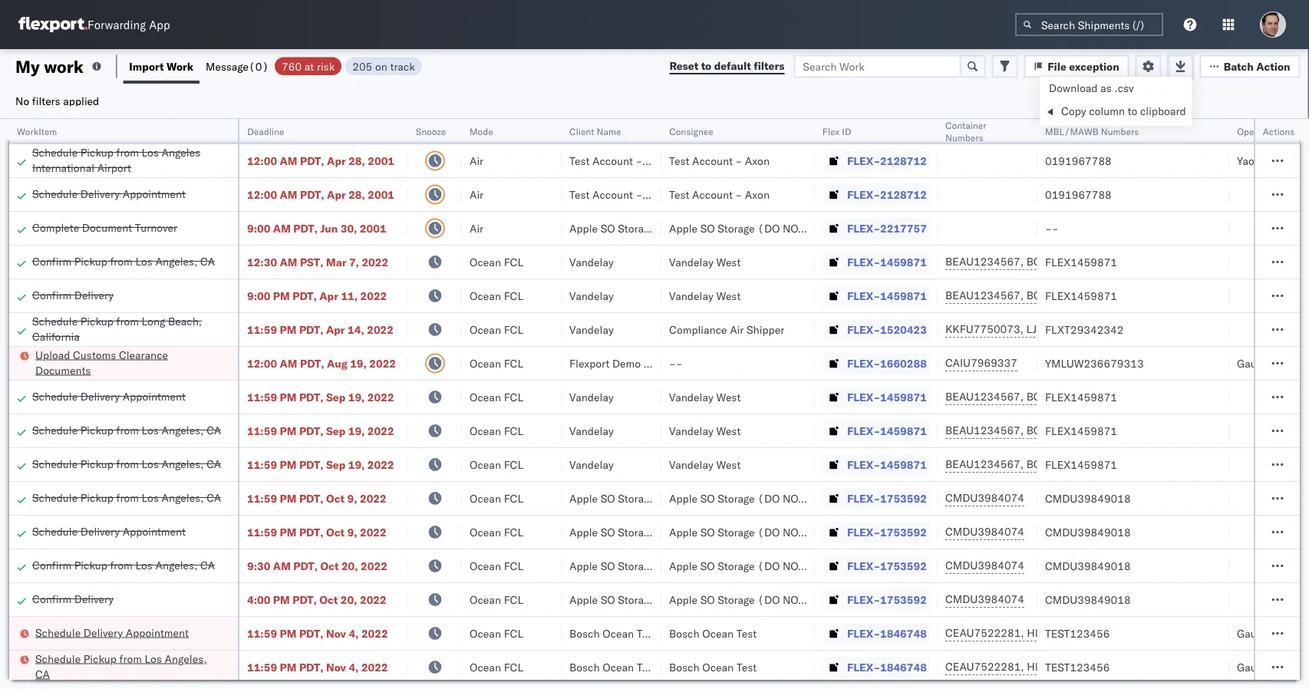 Task type: describe. For each thing, give the bounding box(es) containing it.
confirm pickup from los angeles, ca link for 12:30 am pst, mar 7, 2022
[[32, 254, 215, 269]]

jawla for upload customs clearance documents
[[1275, 357, 1301, 370]]

flex-2128712 for schedule pickup from los angeles international airport
[[847, 154, 927, 167]]

flexport
[[570, 357, 610, 370]]

5 11:59 from the top
[[247, 492, 277, 505]]

flexport demo consignee
[[570, 357, 695, 370]]

delivery for 11:59 pm pdt, sep 19, 2022
[[80, 390, 120, 403]]

cmdu39849018 for confirm pickup from los angeles, ca
[[1045, 559, 1131, 573]]

apr for schedule pickup from long beach, california
[[326, 323, 345, 336]]

1 ocean fcl from the top
[[470, 255, 523, 269]]

mbl/mawb
[[1045, 125, 1099, 137]]

Search Work text field
[[794, 55, 961, 78]]

2 flex-1846748 from the top
[[847, 661, 927, 674]]

client
[[570, 125, 594, 137]]

actions
[[1263, 125, 1295, 137]]

upload customs clearance documents
[[35, 348, 168, 377]]

4 beau1234567, bozo1234565, tcnu1234565 from the top
[[946, 424, 1183, 437]]

schedule pickup from long beach, california button
[[32, 314, 230, 346]]

resize handle column header for consignee
[[797, 119, 815, 689]]

demo
[[613, 357, 641, 370]]

2 flex- from the top
[[847, 188, 880, 201]]

deadline
[[247, 125, 284, 137]]

13 flex- from the top
[[847, 559, 880, 573]]

schedule pickup from los angeles international airport link
[[32, 145, 230, 175]]

2 bozo1234565, from the top
[[1027, 289, 1105, 302]]

am for schedule pickup from los angeles international airport "link" on the top left of the page
[[280, 154, 297, 167]]

1 tcnu1234565 from the top
[[1108, 255, 1183, 268]]

9:00 for 9:00 am pdt, jun 30, 2001
[[247, 221, 270, 235]]

12 ocean fcl from the top
[[470, 627, 523, 640]]

apr for confirm delivery
[[320, 289, 338, 302]]

confirm for 9:30 am pdt, oct 20, 2022
[[32, 558, 71, 572]]

14 flex- from the top
[[847, 593, 880, 606]]

work
[[44, 56, 84, 77]]

app
[[149, 17, 170, 32]]

on
[[375, 59, 387, 73]]

13 ocean fcl from the top
[[470, 661, 523, 674]]

flex1459871 for confirm pickup from los angeles, ca link for 12:30 am pst, mar 7, 2022
[[1045, 255, 1118, 269]]

ymluw236679313
[[1045, 357, 1144, 370]]

copy
[[1062, 104, 1087, 118]]

batch action
[[1224, 59, 1291, 73]]

resize handle column header for container numbers
[[1019, 119, 1038, 689]]

cmdu3984074 for schedule delivery appointment
[[946, 525, 1025, 538]]

1 vandelay west from the top
[[669, 255, 741, 269]]

2 11:59 pm pdt, nov 4, 2022 from the top
[[247, 661, 388, 674]]

2 sep from the top
[[326, 424, 346, 438]]

mode
[[470, 125, 493, 137]]

1 test123456 from the top
[[1045, 627, 1110, 640]]

file
[[1048, 59, 1067, 73]]

am down 11:59 pm pdt, apr 14, 2022
[[280, 357, 297, 370]]

from inside schedule pickup from long beach, california
[[116, 314, 139, 328]]

6 11:59 from the top
[[247, 525, 277, 539]]

5 west from the top
[[716, 458, 741, 471]]

2 jawla from the top
[[1275, 627, 1301, 640]]

20, for 4:00 pm pdt, oct 20, 2022
[[341, 593, 357, 606]]

my
[[15, 56, 40, 77]]

2217757
[[880, 221, 927, 235]]

am for confirm pickup from los angeles, ca link for 12:30 am pst, mar 7, 2022
[[280, 255, 297, 269]]

upload
[[35, 348, 70, 362]]

2 4, from the top
[[349, 661, 359, 674]]

compliance
[[669, 323, 727, 336]]

3 11:59 from the top
[[247, 424, 277, 438]]

delivery for 12:00 am pdt, apr 28, 2001
[[80, 187, 120, 200]]

pickup inside schedule pickup from long beach, california
[[80, 314, 114, 328]]

1 vertical spatial filters
[[32, 94, 60, 107]]

appointment for 11:59 pm pdt, sep 19, 2022
[[123, 390, 186, 403]]

7,
[[349, 255, 359, 269]]

work
[[167, 59, 193, 73]]

documents
[[35, 363, 91, 377]]

reset
[[670, 59, 699, 73]]

10 resize handle column header from the left
[[1282, 119, 1300, 689]]

reset to default filters button
[[660, 55, 794, 78]]

list box containing download as .csv
[[1040, 77, 1193, 126]]

operator
[[1237, 125, 1274, 137]]

numbers for mbl/mawb numbers
[[1101, 125, 1139, 137]]

flex-2128712 for schedule delivery appointment
[[847, 188, 927, 201]]

forwarding app
[[88, 17, 170, 32]]

beau1234567, bozo1234565, tcnu1234565 for 'confirm pickup from los angeles, ca' "button" associated with 12:30
[[946, 255, 1183, 268]]

kkfu7750073,
[[946, 322, 1024, 336]]

air for schedule pickup from los angeles international airport
[[470, 154, 484, 167]]

12:30
[[247, 255, 277, 269]]

14,
[[348, 323, 364, 336]]

lkju1111111,
[[1101, 322, 1176, 336]]

beau1234567, bozo1234565, tcnu1234565 for 11:59 pm pdt, sep 19, 2022 schedule delivery appointment button
[[946, 390, 1183, 403]]

4 tcnu1234565 from the top
[[1108, 424, 1183, 437]]

2 tcnu1234565 from the top
[[1108, 289, 1183, 302]]

mode button
[[462, 122, 547, 137]]

liu
[[1258, 154, 1272, 167]]

1 1459871 from the top
[[880, 255, 927, 269]]

1 vertical spatial consignee
[[644, 357, 695, 370]]

5 flex1459871 from the top
[[1045, 458, 1118, 471]]

12:30 am pst, mar 7, 2022
[[247, 255, 388, 269]]

exception
[[1069, 59, 1120, 73]]

10 fcl from the top
[[504, 559, 523, 573]]

snooze
[[416, 125, 446, 137]]

2001 for complete document turnover
[[360, 221, 387, 235]]

2 gaurav from the top
[[1237, 627, 1272, 640]]

confirm delivery for 9:00
[[32, 288, 114, 302]]

2 11:59 from the top
[[247, 390, 277, 404]]

confirm for 4:00 pm pdt, oct 20, 2022
[[32, 592, 71, 606]]

action
[[1257, 59, 1291, 73]]

kkfu7750073, ljiu1111116, lkju1111111, segu4454778
[[946, 322, 1254, 336]]

4:00 pm pdt, oct 20, 2022
[[247, 593, 387, 606]]

cmdu39849018 for schedule delivery appointment
[[1045, 525, 1131, 539]]

0 horizontal spatial --
[[669, 357, 683, 370]]

confirm delivery for 4:00
[[32, 592, 114, 606]]

clearance
[[119, 348, 168, 362]]

1 hlxu8034992 from the top
[[1109, 626, 1184, 640]]

confirm delivery link for 9:00 pm pdt, apr 11, 2022
[[32, 287, 114, 303]]

4 1459871 from the top
[[880, 424, 927, 438]]

9 ocean fcl from the top
[[470, 525, 523, 539]]

6 ocean fcl from the top
[[470, 424, 523, 438]]

resize handle column header for workitem
[[220, 119, 238, 689]]

flex
[[823, 125, 840, 137]]

5 vandelay west from the top
[[669, 458, 741, 471]]

container
[[946, 119, 987, 131]]

compliance  air shipper
[[669, 323, 785, 336]]

7 flex- from the top
[[847, 357, 880, 370]]

11 fcl from the top
[[504, 593, 523, 606]]

flex-1660288
[[847, 357, 927, 370]]

airport
[[97, 161, 131, 174]]

resize handle column header for mode
[[543, 119, 562, 689]]

9:30 am pdt, oct 20, 2022
[[247, 559, 387, 573]]

my work
[[15, 56, 84, 77]]

schedule pickup from los angeles international airport button
[[32, 145, 230, 177]]

workitem button
[[9, 122, 223, 137]]

2 test123456 from the top
[[1045, 661, 1110, 674]]

air for complete document turnover
[[470, 221, 484, 235]]

1 bozo1234565, from the top
[[1027, 255, 1105, 268]]

1 11:59 pm pdt, sep 19, 2022 from the top
[[247, 390, 394, 404]]

9:00 pm pdt, apr 11, 2022
[[247, 289, 387, 302]]

3 flex-1459871 from the top
[[847, 390, 927, 404]]

import work
[[129, 59, 193, 73]]

16 flex- from the top
[[847, 661, 880, 674]]

appointment for 11:59 pm pdt, oct 9, 2022
[[123, 525, 186, 538]]

9, for schedule delivery appointment
[[347, 525, 357, 539]]

name
[[597, 125, 621, 137]]

1 flex- from the top
[[847, 154, 880, 167]]

segu4454778
[[1178, 322, 1254, 336]]

2 11:59 pm pdt, sep 19, 2022 from the top
[[247, 424, 394, 438]]

beau1234567, bozo1234565, tcnu1234565 for 9:00's confirm delivery button
[[946, 289, 1183, 302]]

7 fcl from the top
[[504, 458, 523, 471]]

10 flex- from the top
[[847, 458, 880, 471]]

confirm for 12:30 am pst, mar 7, 2022
[[32, 254, 71, 268]]

jawla for schedule pickup from los angeles, ca
[[1275, 661, 1301, 674]]

schedule delivery appointment link for 11:59 pm pdt, sep 19, 2022
[[32, 389, 186, 404]]

confirm pickup from los angeles, ca button for 12:30
[[32, 254, 215, 271]]

long
[[142, 314, 165, 328]]

.csv
[[1115, 81, 1134, 95]]

4 beau1234567, from the top
[[946, 424, 1024, 437]]

11 ocean fcl from the top
[[470, 593, 523, 606]]

schedule pickup from long beach, california
[[32, 314, 202, 343]]

flex id
[[823, 125, 852, 137]]

4 ocean fcl from the top
[[470, 357, 523, 370]]

id
[[842, 125, 852, 137]]

5 1459871 from the top
[[880, 458, 927, 471]]

11 flex- from the top
[[847, 492, 880, 505]]

schedule inside schedule pickup from los angeles international airport
[[32, 145, 78, 159]]

11:59 pm pdt, oct 9, 2022 for schedule pickup from los angeles, ca
[[247, 492, 387, 505]]

flxt29342342
[[1045, 323, 1124, 336]]

flexport. image
[[18, 17, 88, 32]]

import work button
[[123, 49, 200, 84]]

8 fcl from the top
[[504, 492, 523, 505]]

5 tcnu1234565 from the top
[[1108, 457, 1183, 471]]

1 flex-1846748 from the top
[[847, 627, 927, 640]]

gaurav jawla for schedule pickup from los angeles, ca
[[1237, 661, 1301, 674]]

complete
[[32, 221, 79, 234]]

9, for schedule pickup from los angeles, ca
[[347, 492, 357, 505]]

1 hlxu6269489, from the top
[[1027, 626, 1106, 640]]

no filters applied
[[15, 94, 99, 107]]

import
[[129, 59, 164, 73]]

gaurav for schedule pickup from los angeles, ca
[[1237, 661, 1272, 674]]

pickup inside schedule pickup from los angeles international airport
[[80, 145, 114, 159]]

2 fcl from the top
[[504, 289, 523, 302]]

reset to default filters
[[670, 59, 785, 73]]

8 11:59 from the top
[[247, 661, 277, 674]]

2 vandelay west from the top
[[669, 289, 741, 302]]

5 flex-1459871 from the top
[[847, 458, 927, 471]]

4:00
[[247, 593, 270, 606]]

12:00 am pdt, apr 28, 2001 for schedule pickup from los angeles international airport
[[247, 154, 395, 167]]

1753592 for confirm delivery
[[880, 593, 927, 606]]

9:30
[[247, 559, 270, 573]]

2 1459871 from the top
[[880, 289, 927, 302]]

2 hlxu6269489, from the top
[[1027, 660, 1106, 674]]

11:59 pm pdt, oct 9, 2022 for schedule delivery appointment
[[247, 525, 387, 539]]

2 hlxu8034992 from the top
[[1109, 660, 1184, 674]]

15 flex- from the top
[[847, 627, 880, 640]]

international
[[32, 161, 94, 174]]

flex1459871 for "schedule delivery appointment" link associated with 11:59 pm pdt, sep 19, 2022
[[1045, 390, 1118, 404]]

4 11:59 from the top
[[247, 458, 277, 471]]

flex-2217757
[[847, 221, 927, 235]]

4 flex1459871 from the top
[[1045, 424, 1118, 438]]

1753592 for schedule delivery appointment
[[880, 525, 927, 539]]

caiu7969337
[[946, 356, 1018, 370]]

4 bozo1234565, from the top
[[1027, 424, 1105, 437]]

file exception
[[1048, 59, 1120, 73]]

4 west from the top
[[716, 424, 741, 438]]

resize handle column header for flex id
[[920, 119, 938, 689]]

1753592 for confirm pickup from los angeles, ca
[[880, 559, 927, 573]]

west for 11:59 pm pdt, sep 19, 2022 schedule delivery appointment button
[[716, 390, 741, 404]]

20, for 9:30 am pdt, oct 20, 2022
[[342, 559, 358, 573]]

cmdu3984074 for schedule pickup from los angeles, ca
[[946, 491, 1025, 505]]

flex-1753592 for schedule delivery appointment
[[847, 525, 927, 539]]

10 ocean fcl from the top
[[470, 559, 523, 573]]

(0)
[[249, 59, 269, 73]]

1 sep from the top
[[326, 390, 346, 404]]

28, for schedule pickup from los angeles international airport
[[349, 154, 365, 167]]

1 nov from the top
[[326, 627, 346, 640]]

schedule pickup from long beach, california link
[[32, 314, 230, 344]]

8 ocean fcl from the top
[[470, 492, 523, 505]]

container numbers button
[[938, 116, 1022, 144]]

1 beau1234567, from the top
[[946, 255, 1024, 268]]

flex-1753592 for confirm pickup from los angeles, ca
[[847, 559, 927, 573]]

4 vandelay west from the top
[[669, 424, 741, 438]]

am for "schedule delivery appointment" link associated with 12:00 am pdt, apr 28, 2001
[[280, 188, 297, 201]]

3 12:00 from the top
[[247, 357, 277, 370]]

0191967788 for schedule pickup from los angeles international airport
[[1045, 154, 1112, 167]]

no
[[15, 94, 29, 107]]

4 flex- from the top
[[847, 255, 880, 269]]

at
[[305, 59, 314, 73]]

1 11:59 from the top
[[247, 323, 277, 336]]

turnover
[[135, 221, 177, 234]]

3 ocean fcl from the top
[[470, 323, 523, 336]]

0191967788 for schedule delivery appointment
[[1045, 188, 1112, 201]]

mbl/mawb numbers
[[1045, 125, 1139, 137]]

2 1846748 from the top
[[880, 661, 927, 674]]

filters inside button
[[754, 59, 785, 73]]

1 ceau7522281, hlxu6269489, hlxu8034992 from the top
[[946, 626, 1184, 640]]

delivery for 11:59 pm pdt, oct 9, 2022
[[80, 525, 120, 538]]

column
[[1089, 104, 1125, 118]]

forwarding app link
[[18, 17, 170, 32]]



Task type: locate. For each thing, give the bounding box(es) containing it.
0 vertical spatial confirm pickup from los angeles, ca button
[[32, 254, 215, 271]]

0 vertical spatial 12:00
[[247, 154, 277, 167]]

mbl/mawb numbers button
[[1038, 122, 1214, 137]]

cmdu39849018 for schedule pickup from los angeles, ca
[[1045, 492, 1131, 505]]

2001 for schedule pickup from los angeles international airport
[[368, 154, 395, 167]]

oct for confirm delivery
[[320, 593, 338, 606]]

2 vertical spatial 12:00
[[247, 357, 277, 370]]

1 vertical spatial 11:59 pm pdt, nov 4, 2022
[[247, 661, 388, 674]]

2128712 down flex id 'button'
[[880, 154, 927, 167]]

delivery for 9:00 pm pdt, apr 11, 2022
[[74, 288, 114, 302]]

1 vertical spatial gaurav
[[1237, 627, 1272, 640]]

11:59 pm pdt, apr 14, 2022
[[247, 323, 394, 336]]

9:00 down 12:30
[[247, 289, 270, 302]]

bosch
[[570, 627, 600, 640], [669, 627, 700, 640], [570, 661, 600, 674], [669, 661, 700, 674]]

0 vertical spatial nov
[[326, 627, 346, 640]]

to
[[701, 59, 712, 73], [1128, 104, 1138, 118]]

1 vertical spatial gaurav jawla
[[1237, 627, 1301, 640]]

california
[[32, 330, 80, 343]]

west for 'confirm pickup from los angeles, ca' "button" associated with 12:30
[[716, 255, 741, 269]]

0 vertical spatial confirm delivery link
[[32, 287, 114, 303]]

appointment
[[123, 187, 186, 200], [123, 390, 186, 403], [123, 525, 186, 538], [126, 626, 189, 639]]

11:59 pm pdt, sep 19, 2022
[[247, 390, 394, 404], [247, 424, 394, 438], [247, 458, 394, 471]]

1 vertical spatial confirm pickup from los angeles, ca link
[[32, 558, 215, 573]]

0 vertical spatial 20,
[[342, 559, 358, 573]]

confirm pickup from los angeles, ca for 9:30
[[32, 558, 215, 572]]

1 flex-2128712 from the top
[[847, 154, 927, 167]]

1 horizontal spatial --
[[1045, 221, 1059, 235]]

1 12:00 am pdt, apr 28, 2001 from the top
[[247, 154, 395, 167]]

3 flex-1753592 from the top
[[847, 559, 927, 573]]

confirm for 9:00 pm pdt, apr 11, 2022
[[32, 288, 71, 302]]

2 28, from the top
[[349, 188, 365, 201]]

0 vertical spatial 12:00 am pdt, apr 28, 2001
[[247, 154, 395, 167]]

0 vertical spatial 11:59 pm pdt, oct 9, 2022
[[247, 492, 387, 505]]

hlxu8034992
[[1109, 626, 1184, 640], [1109, 660, 1184, 674]]

1846748
[[880, 627, 927, 640], [880, 661, 927, 674]]

default
[[714, 59, 751, 73]]

1 vertical spatial 0191967788
[[1045, 188, 1112, 201]]

ljiu1111116,
[[1027, 322, 1098, 336]]

flex-1459871
[[847, 255, 927, 269], [847, 289, 927, 302], [847, 390, 927, 404], [847, 424, 927, 438], [847, 458, 927, 471]]

0 vertical spatial 28,
[[349, 154, 365, 167]]

0 horizontal spatial filters
[[32, 94, 60, 107]]

2 confirm pickup from los angeles, ca from the top
[[32, 558, 215, 572]]

5 beau1234567, from the top
[[946, 457, 1024, 471]]

7 11:59 from the top
[[247, 627, 277, 640]]

numbers down container
[[946, 132, 984, 143]]

schedule delivery appointment link for 11:59 pm pdt, oct 9, 2022
[[32, 524, 186, 539]]

3 vandelay west from the top
[[669, 390, 741, 404]]

3 beau1234567, bozo1234565, tcnu1234565 from the top
[[946, 390, 1183, 403]]

schedule delivery appointment for 12:00 am pdt, apr 28, 2001
[[32, 187, 186, 200]]

list box
[[1040, 77, 1193, 126]]

4 cmdu3984074 from the top
[[946, 593, 1025, 606]]

resize handle column header for mbl/mawb numbers
[[1211, 119, 1230, 689]]

vandelay west
[[669, 255, 741, 269], [669, 289, 741, 302], [669, 390, 741, 404], [669, 424, 741, 438], [669, 458, 741, 471]]

2 vertical spatial 11:59 pm pdt, sep 19, 2022
[[247, 458, 394, 471]]

cmdu3984074 for confirm pickup from los angeles, ca
[[946, 559, 1025, 572]]

0 vertical spatial ceau7522281, hlxu6269489, hlxu8034992
[[946, 626, 1184, 640]]

oct
[[326, 492, 345, 505], [326, 525, 345, 539], [320, 559, 339, 573], [320, 593, 338, 606]]

vandelay
[[570, 255, 614, 269], [669, 255, 714, 269], [570, 289, 614, 302], [669, 289, 714, 302], [570, 323, 614, 336], [570, 390, 614, 404], [669, 390, 714, 404], [570, 424, 614, 438], [669, 424, 714, 438], [570, 458, 614, 471], [669, 458, 714, 471]]

schedule
[[32, 145, 78, 159], [32, 187, 78, 200], [32, 314, 78, 328], [32, 390, 78, 403], [32, 423, 78, 437], [32, 457, 78, 471], [32, 491, 78, 504], [32, 525, 78, 538], [35, 626, 81, 639], [35, 652, 81, 665]]

1 vertical spatial to
[[1128, 104, 1138, 118]]

angeles
[[162, 145, 200, 159]]

1 horizontal spatial numbers
[[1101, 125, 1139, 137]]

schedule inside schedule pickup from long beach, california
[[32, 314, 78, 328]]

2001 down deadline button
[[368, 154, 395, 167]]

1 vertical spatial sep
[[326, 424, 346, 438]]

confirm pickup from los angeles, ca button for 9:30
[[32, 558, 215, 575]]

oct for schedule delivery appointment
[[326, 525, 345, 539]]

2 confirm delivery button from the top
[[32, 591, 114, 608]]

appointment for 12:00 am pdt, apr 28, 2001
[[123, 187, 186, 200]]

message (0)
[[206, 59, 269, 73]]

0 vertical spatial 0191967788
[[1045, 154, 1112, 167]]

1 vertical spatial 12:00 am pdt, apr 28, 2001
[[247, 188, 395, 201]]

1 cmdu3984074 from the top
[[946, 491, 1025, 505]]

6 resize handle column header from the left
[[797, 119, 815, 689]]

resize handle column header
[[220, 119, 238, 689], [390, 119, 408, 689], [444, 119, 462, 689], [543, 119, 562, 689], [643, 119, 662, 689], [797, 119, 815, 689], [920, 119, 938, 689], [1019, 119, 1038, 689], [1211, 119, 1230, 689], [1282, 119, 1300, 689]]

20,
[[342, 559, 358, 573], [341, 593, 357, 606]]

205 on track
[[352, 59, 415, 73]]

760
[[282, 59, 302, 73]]

test123456
[[1045, 627, 1110, 640], [1045, 661, 1110, 674]]

am up 12:30
[[273, 221, 291, 235]]

0 vertical spatial confirm pickup from los angeles, ca
[[32, 254, 215, 268]]

jun
[[320, 221, 338, 235]]

1 confirm pickup from los angeles, ca link from the top
[[32, 254, 215, 269]]

0 vertical spatial 11:59 pm pdt, nov 4, 2022
[[247, 627, 388, 640]]

flex1459871 for confirm delivery link for 9:00 pm pdt, apr 11, 2022
[[1045, 289, 1118, 302]]

9 resize handle column header from the left
[[1211, 119, 1230, 689]]

1 vertical spatial 11:59 pm pdt, sep 19, 2022
[[247, 424, 394, 438]]

schedule delivery appointment for 11:59 pm pdt, oct 9, 2022
[[32, 525, 186, 538]]

schedule pickup from los angeles, ca link
[[32, 423, 221, 438], [32, 456, 221, 472], [32, 490, 221, 505], [35, 651, 218, 682]]

9:00 up 12:30
[[247, 221, 270, 235]]

numbers down copy column to clipboard
[[1101, 125, 1139, 137]]

apr left '14,'
[[326, 323, 345, 336]]

0 vertical spatial ceau7522281,
[[946, 626, 1024, 640]]

2 flex-2128712 from the top
[[847, 188, 927, 201]]

1753592 for schedule pickup from los angeles, ca
[[880, 492, 927, 505]]

0 vertical spatial to
[[701, 59, 712, 73]]

confirm delivery link for 4:00 pm pdt, oct 20, 2022
[[32, 591, 114, 607]]

apple
[[570, 221, 598, 235], [669, 221, 698, 235], [570, 492, 598, 505], [669, 492, 698, 505], [570, 525, 598, 539], [669, 525, 698, 539], [570, 559, 598, 573], [669, 559, 698, 573], [570, 593, 598, 606], [669, 593, 698, 606]]

flex-2128712 up flex-2217757
[[847, 188, 927, 201]]

0191967788
[[1045, 154, 1112, 167], [1045, 188, 1112, 201]]

ca
[[200, 254, 215, 268], [207, 423, 221, 437], [207, 457, 221, 471], [207, 491, 221, 504], [200, 558, 215, 572], [35, 667, 50, 681]]

complete document turnover
[[32, 221, 177, 234]]

flex-1459871 button
[[823, 251, 930, 273], [823, 251, 930, 273], [823, 285, 930, 307], [823, 285, 930, 307], [823, 386, 930, 408], [823, 386, 930, 408], [823, 420, 930, 442], [823, 420, 930, 442], [823, 454, 930, 476], [823, 454, 930, 476]]

2 vertical spatial jawla
[[1275, 661, 1301, 674]]

12:00 am pdt, apr 28, 2001 up '9:00 am pdt, jun 30, 2001' in the left of the page
[[247, 188, 395, 201]]

0 vertical spatial test123456
[[1045, 627, 1110, 640]]

0 vertical spatial 11:59 pm pdt, sep 19, 2022
[[247, 390, 394, 404]]

client name
[[570, 125, 621, 137]]

flex-1753592 for schedule pickup from los angeles, ca
[[847, 492, 927, 505]]

9:00 for 9:00 pm pdt, apr 11, 2022
[[247, 289, 270, 302]]

apr up jun
[[327, 188, 346, 201]]

4 fcl from the top
[[504, 357, 523, 370]]

consignee inside button
[[669, 125, 714, 137]]

28, for schedule delivery appointment
[[349, 188, 365, 201]]

1 vertical spatial 28,
[[349, 188, 365, 201]]

to up mbl/mawb numbers button
[[1128, 104, 1138, 118]]

storage
[[618, 221, 655, 235], [718, 221, 755, 235], [618, 492, 655, 505], [718, 492, 755, 505], [618, 525, 655, 539], [718, 525, 755, 539], [618, 559, 655, 573], [718, 559, 755, 573], [618, 593, 655, 606], [718, 593, 755, 606]]

1 vertical spatial 2001
[[368, 188, 395, 201]]

760 at risk
[[282, 59, 335, 73]]

0 vertical spatial 1846748
[[880, 627, 927, 640]]

1 horizontal spatial filters
[[754, 59, 785, 73]]

1 1753592 from the top
[[880, 492, 927, 505]]

205
[[352, 59, 372, 73]]

schedule delivery appointment for 11:59 pm pdt, sep 19, 2022
[[32, 390, 186, 403]]

3 jawla from the top
[[1275, 661, 1301, 674]]

1 confirm from the top
[[32, 254, 71, 268]]

los inside schedule pickup from los angeles international airport
[[142, 145, 159, 159]]

0 vertical spatial gaurav
[[1237, 357, 1272, 370]]

2 9:00 from the top
[[247, 289, 270, 302]]

account
[[593, 154, 633, 167], [692, 154, 733, 167], [593, 188, 633, 201], [692, 188, 733, 201]]

nov
[[326, 627, 346, 640], [326, 661, 346, 674]]

2 gaurav jawla from the top
[[1237, 627, 1301, 640]]

2 9, from the top
[[347, 525, 357, 539]]

1 vertical spatial 1846748
[[880, 661, 927, 674]]

2128712 for schedule pickup from los angeles international airport
[[880, 154, 927, 167]]

2 flex1459871 from the top
[[1045, 289, 1118, 302]]

2 nov from the top
[[326, 661, 346, 674]]

flex-2217757 button
[[823, 218, 930, 239], [823, 218, 930, 239]]

5 bozo1234565, from the top
[[1027, 457, 1105, 471]]

4 flex-1459871 from the top
[[847, 424, 927, 438]]

9:00 am pdt, jun 30, 2001
[[247, 221, 387, 235]]

1 vertical spatial confirm pickup from los angeles, ca button
[[32, 558, 215, 575]]

1 vertical spatial ceau7522281, hlxu6269489, hlxu8034992
[[946, 660, 1184, 674]]

oct for confirm pickup from los angeles, ca
[[320, 559, 339, 573]]

12:00 am pdt, apr 28, 2001 down deadline button
[[247, 154, 395, 167]]

3 11:59 pm pdt, sep 19, 2022 from the top
[[247, 458, 394, 471]]

gaurav jawla for upload customs clearance documents
[[1237, 357, 1301, 370]]

3 beau1234567, from the top
[[946, 390, 1024, 403]]

1 confirm pickup from los angeles, ca button from the top
[[32, 254, 215, 271]]

confirm pickup from los angeles, ca button
[[32, 254, 215, 271], [32, 558, 215, 575]]

confirm delivery button for 4:00
[[32, 591, 114, 608]]

3 tcnu1234565 from the top
[[1108, 390, 1183, 403]]

1 vertical spatial confirm pickup from los angeles, ca
[[32, 558, 215, 572]]

1 vertical spatial flex-2128712
[[847, 188, 927, 201]]

2 vertical spatial sep
[[326, 458, 346, 471]]

flex-1520423
[[847, 323, 927, 336]]

confirm delivery button
[[32, 287, 114, 304], [32, 591, 114, 608]]

12 flex- from the top
[[847, 525, 880, 539]]

8 flex- from the top
[[847, 390, 880, 404]]

12:00 am pdt, apr 28, 2001 for schedule delivery appointment
[[247, 188, 395, 201]]

0 vertical spatial --
[[1045, 221, 1059, 235]]

1 vertical spatial 2128712
[[880, 188, 927, 201]]

2 flex-1753592 from the top
[[847, 525, 927, 539]]

2 vertical spatial 2001
[[360, 221, 387, 235]]

1 1846748 from the top
[[880, 627, 927, 640]]

consignee down reset at the right top of page
[[669, 125, 714, 137]]

1 vertical spatial confirm delivery button
[[32, 591, 114, 608]]

upload customs clearance documents button
[[35, 347, 218, 380]]

3 flex- from the top
[[847, 221, 880, 235]]

cmdu3984074 for confirm delivery
[[946, 593, 1025, 606]]

apr for schedule delivery appointment
[[327, 188, 346, 201]]

1 vertical spatial hlxu6269489,
[[1027, 660, 1106, 674]]

1 vertical spatial confirm delivery link
[[32, 591, 114, 607]]

1 confirm delivery button from the top
[[32, 287, 114, 304]]

5 flex- from the top
[[847, 289, 880, 302]]

consignee button
[[662, 122, 800, 137]]

from
[[116, 145, 139, 159], [110, 254, 133, 268], [116, 314, 139, 328], [116, 423, 139, 437], [116, 457, 139, 471], [116, 491, 139, 504], [110, 558, 133, 572], [119, 652, 142, 665]]

12:00 for schedule pickup from los angeles international airport
[[247, 154, 277, 167]]

schedule delivery appointment button
[[32, 186, 186, 203], [32, 389, 186, 406], [32, 524, 186, 541], [35, 625, 189, 642]]

from inside schedule pickup from los angeles international airport
[[116, 145, 139, 159]]

5 fcl from the top
[[504, 390, 523, 404]]

2128712 up 2217757
[[880, 188, 927, 201]]

flex-2128712 down flex id 'button'
[[847, 154, 927, 167]]

angeles,
[[155, 254, 198, 268], [162, 423, 204, 437], [162, 457, 204, 471], [162, 491, 204, 504], [155, 558, 198, 572], [165, 652, 207, 665]]

filters right 'default'
[[754, 59, 785, 73]]

2 1753592 from the top
[[880, 525, 927, 539]]

pickup
[[80, 145, 114, 159], [74, 254, 107, 268], [80, 314, 114, 328], [80, 423, 114, 437], [80, 457, 114, 471], [80, 491, 114, 504], [74, 558, 107, 572], [84, 652, 117, 665]]

copy column to clipboard
[[1062, 104, 1186, 118]]

0 vertical spatial flex-2128712
[[847, 154, 927, 167]]

2 west from the top
[[716, 289, 741, 302]]

filters right the "no"
[[32, 94, 60, 107]]

0 vertical spatial 2001
[[368, 154, 395, 167]]

confirm pickup from los angeles, ca link for 9:30 am pdt, oct 20, 2022
[[32, 558, 215, 573]]

am left pst, in the top left of the page
[[280, 255, 297, 269]]

flex-1753592
[[847, 492, 927, 505], [847, 525, 927, 539], [847, 559, 927, 573], [847, 593, 927, 606]]

consignee right demo
[[644, 357, 695, 370]]

9:00
[[247, 221, 270, 235], [247, 289, 270, 302]]

0 vertical spatial 9:00
[[247, 221, 270, 235]]

gaurav for upload customs clearance documents
[[1237, 357, 1272, 370]]

complete document turnover button
[[32, 220, 177, 237]]

schedule delivery appointment link for 12:00 am pdt, apr 28, 2001
[[32, 186, 186, 201]]

confirm pickup from los angeles, ca for 12:30
[[32, 254, 215, 268]]

3 gaurav jawla from the top
[[1237, 661, 1301, 674]]

28, up 30,
[[349, 188, 365, 201]]

delivery for 4:00 pm pdt, oct 20, 2022
[[74, 592, 114, 606]]

resize handle column header for client name
[[643, 119, 662, 689]]

2 vertical spatial gaurav jawla
[[1237, 661, 1301, 674]]

12:00 for schedule delivery appointment
[[247, 188, 277, 201]]

1 11:59 pm pdt, oct 9, 2022 from the top
[[247, 492, 387, 505]]

track
[[390, 59, 415, 73]]

0 horizontal spatial to
[[701, 59, 712, 73]]

1 2128712 from the top
[[880, 154, 927, 167]]

1 vertical spatial 20,
[[341, 593, 357, 606]]

2 ocean fcl from the top
[[470, 289, 523, 302]]

0 vertical spatial sep
[[326, 390, 346, 404]]

28, down deadline button
[[349, 154, 365, 167]]

complete document turnover link
[[32, 220, 177, 235]]

5 ocean fcl from the top
[[470, 390, 523, 404]]

3 flex1459871 from the top
[[1045, 390, 1118, 404]]

1 vertical spatial hlxu8034992
[[1109, 660, 1184, 674]]

20, down 9:30 am pdt, oct 20, 2022
[[341, 593, 357, 606]]

3 sep from the top
[[326, 458, 346, 471]]

batch action button
[[1200, 55, 1301, 78]]

13 fcl from the top
[[504, 661, 523, 674]]

2 confirm delivery link from the top
[[32, 591, 114, 607]]

apr down deadline button
[[327, 154, 346, 167]]

yao
[[1237, 154, 1255, 167]]

flex-1520423 button
[[823, 319, 930, 340], [823, 319, 930, 340]]

1 vertical spatial nov
[[326, 661, 346, 674]]

as
[[1101, 81, 1112, 95]]

0 vertical spatial 4,
[[349, 627, 359, 640]]

2 2128712 from the top
[[880, 188, 927, 201]]

6 fcl from the top
[[504, 424, 523, 438]]

oct for schedule pickup from los angeles, ca
[[326, 492, 345, 505]]

0 vertical spatial jawla
[[1275, 357, 1301, 370]]

0 vertical spatial hlxu6269489,
[[1027, 626, 1106, 640]]

1 vertical spatial flex-1846748
[[847, 661, 927, 674]]

20, up 4:00 pm pdt, oct 20, 2022
[[342, 559, 358, 573]]

11:59
[[247, 323, 277, 336], [247, 390, 277, 404], [247, 424, 277, 438], [247, 458, 277, 471], [247, 492, 277, 505], [247, 525, 277, 539], [247, 627, 277, 640], [247, 661, 277, 674]]

ocean
[[470, 255, 501, 269], [470, 289, 501, 302], [470, 323, 501, 336], [470, 357, 501, 370], [470, 390, 501, 404], [470, 424, 501, 438], [470, 458, 501, 471], [470, 492, 501, 505], [470, 525, 501, 539], [470, 559, 501, 573], [470, 593, 501, 606], [470, 627, 501, 640], [603, 627, 634, 640], [702, 627, 734, 640], [470, 661, 501, 674], [603, 661, 634, 674], [702, 661, 734, 674]]

1 9:00 from the top
[[247, 221, 270, 235]]

1 vertical spatial 11:59 pm pdt, oct 9, 2022
[[247, 525, 387, 539]]

2128712 for schedule delivery appointment
[[880, 188, 927, 201]]

1 cmdu39849018 from the top
[[1045, 492, 1131, 505]]

1 vertical spatial ceau7522281,
[[946, 660, 1024, 674]]

am up '9:00 am pdt, jun 30, 2001' in the left of the page
[[280, 188, 297, 201]]

to inside button
[[701, 59, 712, 73]]

1 vertical spatial confirm delivery
[[32, 592, 114, 606]]

2 0191967788 from the top
[[1045, 188, 1112, 201]]

1 vertical spatial test123456
[[1045, 661, 1110, 674]]

11,
[[341, 289, 358, 302]]

6 flex- from the top
[[847, 323, 880, 336]]

0 horizontal spatial numbers
[[946, 132, 984, 143]]

apr for schedule pickup from los angeles international airport
[[327, 154, 346, 167]]

2001 for schedule delivery appointment
[[368, 188, 395, 201]]

schedule delivery appointment button for 12:00 am pdt, apr 28, 2001
[[32, 186, 186, 203]]

numbers inside the "container numbers"
[[946, 132, 984, 143]]

download
[[1049, 81, 1098, 95]]

1 11:59 pm pdt, nov 4, 2022 from the top
[[247, 627, 388, 640]]

customs
[[73, 348, 116, 362]]

1 vertical spatial 9:00
[[247, 289, 270, 302]]

1 vertical spatial --
[[669, 357, 683, 370]]

2 confirm pickup from los angeles, ca link from the top
[[32, 558, 215, 573]]

0 vertical spatial hlxu8034992
[[1109, 626, 1184, 640]]

30,
[[341, 221, 357, 235]]

1 horizontal spatial to
[[1128, 104, 1138, 118]]

1459871
[[880, 255, 927, 269], [880, 289, 927, 302], [880, 390, 927, 404], [880, 424, 927, 438], [880, 458, 927, 471]]

0 vertical spatial gaurav jawla
[[1237, 357, 1301, 370]]

2001 right 30,
[[360, 221, 387, 235]]

west for 9:00's confirm delivery button
[[716, 289, 741, 302]]

2 vertical spatial gaurav
[[1237, 661, 1272, 674]]

1 flex1459871 from the top
[[1045, 255, 1118, 269]]

0 vertical spatial filters
[[754, 59, 785, 73]]

1 ceau7522281, from the top
[[946, 626, 1024, 640]]

0 vertical spatial consignee
[[669, 125, 714, 137]]

confirm delivery button for 9:00
[[32, 287, 114, 304]]

0 vertical spatial 2128712
[[880, 154, 927, 167]]

workitem
[[17, 125, 57, 137]]

schedule delivery appointment button for 11:59 pm pdt, sep 19, 2022
[[32, 389, 186, 406]]

client name button
[[562, 122, 646, 137]]

am right 9:30
[[273, 559, 291, 573]]

am down deadline in the top of the page
[[280, 154, 297, 167]]

message
[[206, 59, 249, 73]]

1 vertical spatial 4,
[[349, 661, 359, 674]]

3 bozo1234565, from the top
[[1027, 390, 1105, 403]]

numbers for container numbers
[[946, 132, 984, 143]]

resize handle column header for deadline
[[390, 119, 408, 689]]

1 confirm delivery from the top
[[32, 288, 114, 302]]

air for schedule delivery appointment
[[470, 188, 484, 201]]

2 beau1234567, from the top
[[946, 289, 1024, 302]]

0 vertical spatial 9,
[[347, 492, 357, 505]]

0 vertical spatial confirm pickup from los angeles, ca link
[[32, 254, 215, 269]]

flex-1753592 for confirm delivery
[[847, 593, 927, 606]]

1 gaurav from the top
[[1237, 357, 1272, 370]]

flex1459871
[[1045, 255, 1118, 269], [1045, 289, 1118, 302], [1045, 390, 1118, 404], [1045, 424, 1118, 438], [1045, 458, 1118, 471]]

0 vertical spatial confirm delivery button
[[32, 287, 114, 304]]

tcnu1234565
[[1108, 255, 1183, 268], [1108, 289, 1183, 302], [1108, 390, 1183, 403], [1108, 424, 1183, 437], [1108, 457, 1183, 471]]

2 11:59 pm pdt, oct 9, 2022 from the top
[[247, 525, 387, 539]]

test account - axon
[[570, 154, 670, 167], [669, 154, 770, 167], [570, 188, 670, 201], [669, 188, 770, 201]]

beach,
[[168, 314, 202, 328]]

download as .csv
[[1049, 81, 1134, 95]]

cmdu3984074
[[946, 491, 1025, 505], [946, 525, 1025, 538], [946, 559, 1025, 572], [946, 593, 1025, 606]]

upload customs clearance documents link
[[35, 347, 218, 378]]

3 fcl from the top
[[504, 323, 523, 336]]

1 vertical spatial 9,
[[347, 525, 357, 539]]

2 ceau7522281, from the top
[[946, 660, 1024, 674]]

0 vertical spatial confirm delivery
[[32, 288, 114, 302]]

7 ocean fcl from the top
[[470, 458, 523, 471]]

2001 up '9:00 am pdt, jun 30, 2001' in the left of the page
[[368, 188, 395, 201]]

use)
[[707, 221, 735, 235], [807, 221, 835, 235], [707, 492, 735, 505], [807, 492, 835, 505], [707, 525, 735, 539], [807, 525, 835, 539], [707, 559, 735, 573], [807, 559, 835, 573], [707, 593, 735, 606], [807, 593, 835, 606]]

2 ceau7522281, hlxu6269489, hlxu8034992 from the top
[[946, 660, 1184, 674]]

to right reset at the right top of page
[[701, 59, 712, 73]]

Search Shipments (/) text field
[[1016, 13, 1164, 36]]

schedule delivery appointment button for 11:59 pm pdt, oct 9, 2022
[[32, 524, 186, 541]]

1 vertical spatial 12:00
[[247, 188, 277, 201]]

confirm pickup from los angeles, ca link
[[32, 254, 215, 269], [32, 558, 215, 573]]

1 vertical spatial jawla
[[1275, 627, 1301, 640]]

apr left 11,
[[320, 289, 338, 302]]

document
[[82, 221, 132, 234]]

5 beau1234567, bozo1234565, tcnu1234565 from the top
[[946, 457, 1183, 471]]

0 vertical spatial flex-1846748
[[847, 627, 927, 640]]

cmdu39849018 for confirm delivery
[[1045, 593, 1131, 606]]

to inside list box
[[1128, 104, 1138, 118]]

am for complete document turnover link
[[273, 221, 291, 235]]



Task type: vqa. For each thing, say whether or not it's contained in the screenshot.
first Hlxu8034992 from the bottom
yes



